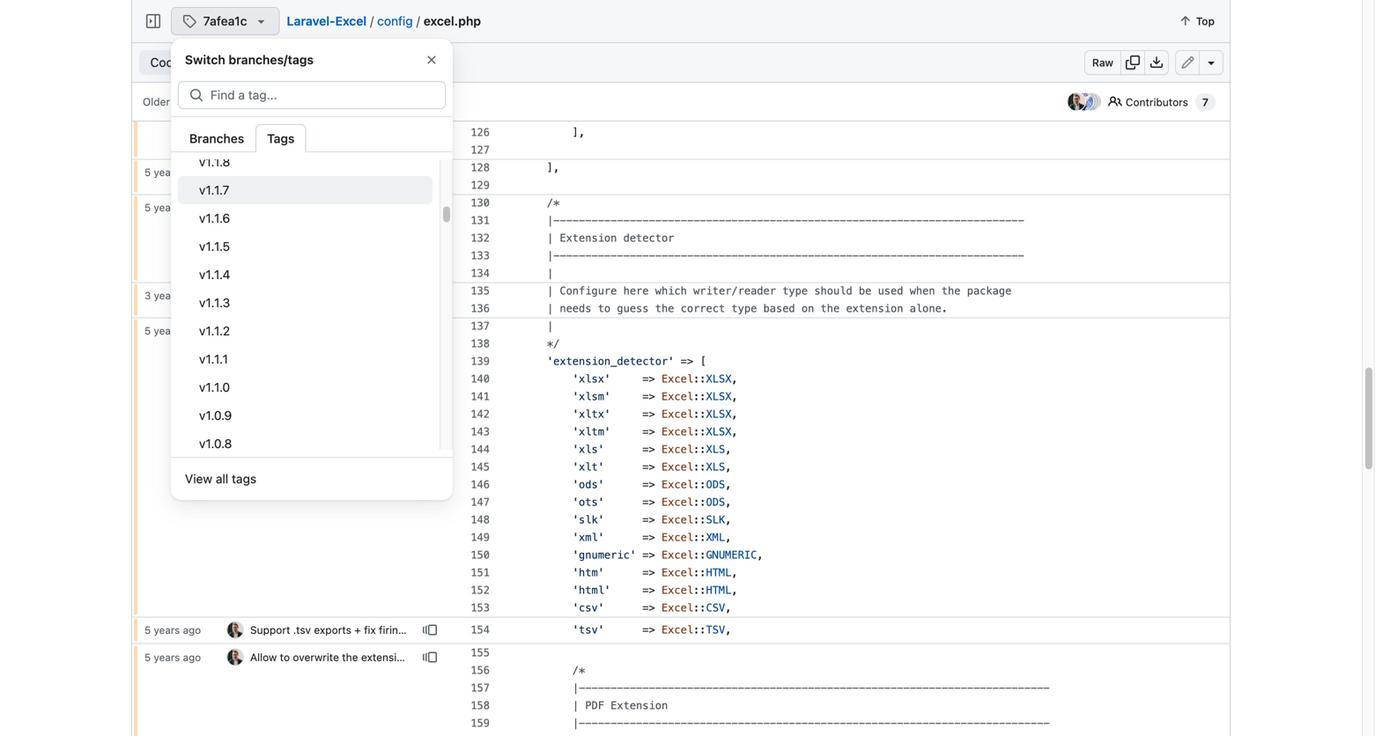 Task type: locate. For each thing, give the bounding box(es) containing it.
2 vertical spatial allow
[[250, 652, 277, 664]]

2 vertical spatial versions image
[[423, 651, 437, 665]]

'subject' => '' ,
[[598, 38, 744, 51]]

(+ up */
[[538, 325, 548, 337]]

config up 131
[[478, 201, 509, 214]]

extension
[[361, 201, 409, 214], [846, 303, 904, 315], [361, 325, 409, 337], [361, 652, 409, 664]]

more edit options image
[[1205, 56, 1219, 70]]

download raw content image
[[1150, 56, 1164, 70]]

(+ down queued
[[538, 652, 548, 664]]

0 vertical spatial overwrite
[[293, 201, 339, 214]]

setting
[[473, 166, 507, 178]]

3 (+ from the top
[[538, 652, 548, 664]]

top
[[1196, 15, 1215, 27]]

1 vertical spatial (+
[[538, 325, 548, 337]]

Find a tag... text field
[[211, 82, 445, 108]]

config up 138
[[478, 325, 509, 337]]

to down support
[[280, 652, 290, 664]]

allow right v1.1.2
[[250, 325, 277, 337]]

'xlsm'
[[573, 391, 611, 403]]

on up 131
[[462, 201, 475, 214]]

137
[[471, 320, 490, 333]]

extension right pdf
[[611, 700, 668, 712]]

extension for 130
[[361, 201, 409, 214]]

v1.0.8
[[199, 437, 232, 451]]

0 vertical spatial level
[[512, 201, 535, 214]]

blame
[[205, 55, 242, 70]]

3 detection from the top
[[412, 652, 459, 664]]

1 horizontal spatial ],
[[573, 126, 585, 139]]

allow to overwrite the extension detection on config level (+ abiliti…
[[250, 201, 587, 214], [250, 325, 587, 337], [250, 652, 587, 664]]

1 overwrite from the top
[[293, 201, 339, 214]]

0 vertical spatial allow to overwrite the extension detection on config level (+ abiliti… link
[[250, 201, 587, 214]]

5 for 130
[[145, 201, 151, 214]]

1 vertical spatial html
[[706, 585, 732, 597]]

3 versions image from the top
[[423, 651, 437, 665]]

older
[[143, 96, 170, 108]]

0 vertical spatial (+
[[538, 201, 548, 214]]

laravel-
[[287, 14, 335, 28]]

allow for 137
[[250, 325, 277, 337]]

to down configure
[[598, 303, 611, 315]]

firing
[[379, 624, 405, 637]]

extension down "add default heading row formatter as config setting"
[[361, 201, 409, 214]]

1 horizontal spatial /*
[[573, 665, 585, 677]]

/ right config link
[[417, 14, 420, 28]]

1 vertical spatial allow to overwrite the extension detection on config level (+ abiliti… link
[[250, 325, 587, 337]]

'' down "'category' => '' ," in the top of the page
[[725, 109, 738, 121]]

2 allow to overwrite the extension detection on config level (+ abiliti… from the top
[[250, 325, 587, 337]]

2 allow from the top
[[250, 325, 277, 337]]

2 vertical spatial ''
[[725, 109, 738, 121]]

155 156 157 158 159
[[471, 647, 490, 730]]

2 vertical spatial overwrite
[[293, 652, 339, 664]]

guess
[[617, 303, 649, 315]]

add default heading row formatter as config setting
[[250, 166, 507, 178]]

tags
[[232, 472, 257, 486]]

1 level from the top
[[512, 201, 535, 214]]

1 ods from the top
[[706, 479, 725, 491]]

level right 130
[[512, 201, 535, 214]]

1 versions image from the top
[[423, 200, 437, 215]]

0 vertical spatial ods
[[706, 479, 725, 491]]

5 years ago for 137
[[145, 325, 201, 337]]

3 5 from the top
[[145, 325, 151, 337]]

config up 156 at the left of the page
[[478, 652, 509, 664]]

excel.php
[[424, 14, 481, 28]]

1 ago from the top
[[183, 166, 201, 178]]

detection for 130
[[412, 201, 459, 214]]

2 5 from the top
[[145, 201, 151, 214]]

on right based
[[802, 303, 815, 315]]

3 :: from the top
[[694, 408, 706, 421]]

,
[[738, 38, 744, 51], [738, 74, 744, 86], [738, 109, 744, 121], [732, 373, 738, 386], [732, 391, 738, 403], [732, 408, 738, 421], [732, 426, 738, 438], [725, 444, 732, 456], [725, 461, 732, 474], [725, 479, 732, 491], [725, 497, 732, 509], [725, 514, 732, 527], [725, 532, 732, 544], [757, 549, 764, 562], [732, 567, 738, 579], [732, 585, 738, 597], [725, 602, 732, 615], [725, 624, 732, 637]]

|- up pdf
[[573, 682, 585, 695]]

1 vertical spatial versions image
[[423, 623, 437, 638]]

135
[[471, 285, 490, 297]]

1 vertical spatial ods
[[706, 497, 725, 509]]

0 vertical spatial allow
[[250, 201, 277, 214]]

2 detection from the top
[[412, 325, 459, 337]]

1 vertical spatial overwrite
[[293, 325, 339, 337]]

126
[[471, 126, 490, 139]]

2 :: from the top
[[694, 391, 706, 403]]

all
[[216, 472, 228, 486]]

raw link
[[1085, 50, 1122, 75]]

overwrite down v1.1.3 link
[[293, 325, 339, 337]]

cancel image
[[425, 53, 439, 67]]

/* |-------------------------------------------------------------------------- | extension detector |-------------------------------------------------------------------------- |
[[522, 197, 1025, 280]]

overwrite for 155
[[293, 652, 339, 664]]

2 html from the top
[[706, 585, 732, 597]]

0 vertical spatial abiliti…
[[551, 201, 587, 214]]

1 years from the top
[[154, 166, 180, 178]]

versions image
[[423, 200, 437, 215], [423, 623, 437, 638], [423, 651, 437, 665]]

1 vertical spatial /*
[[573, 665, 585, 677]]

2 ago from the top
[[183, 201, 201, 214]]

detection down support .tsv exports + fix firing the beforewriting event in queued e…
[[412, 652, 459, 664]]

configure
[[560, 285, 617, 297]]

=> inside the 'company' => '' , ],
[[706, 109, 719, 121]]

overwrite
[[293, 201, 339, 214], [293, 325, 339, 337], [293, 652, 339, 664]]

/* right 130
[[547, 197, 560, 209]]

level
[[512, 201, 535, 214], [512, 325, 535, 337], [512, 652, 535, 664]]

code button
[[138, 49, 192, 76]]

abiliti… up configure
[[551, 201, 587, 214]]

0 vertical spatial html
[[706, 567, 732, 579]]

allow to overwrite the extension detection on config level (+ abiliti… for 130
[[250, 201, 587, 214]]

14 :: from the top
[[694, 602, 706, 615]]

years
[[154, 166, 180, 178], [154, 201, 180, 214], [154, 289, 180, 302], [154, 325, 180, 337], [154, 624, 180, 637], [154, 652, 180, 664]]

0 vertical spatial allow to overwrite the extension detection on config level (+ abiliti…
[[250, 201, 587, 214]]

2 vertical spatial detection
[[412, 652, 459, 664]]

abiliti… up */
[[551, 325, 587, 337]]

1 :: from the top
[[694, 373, 706, 386]]

3 years from the top
[[154, 289, 180, 302]]

0 vertical spatial versions image
[[423, 200, 437, 215]]

'ots'
[[573, 497, 604, 509]]

abiliti… down queued
[[551, 652, 587, 664]]

138
[[471, 338, 490, 350]]

1 vertical spatial extension
[[611, 700, 668, 712]]

years for 137
[[154, 325, 180, 337]]

1 horizontal spatial /
[[417, 14, 420, 28]]

13 :: from the top
[[694, 585, 706, 597]]

2 5 years ago from the top
[[145, 201, 201, 214]]

contributors
[[1126, 96, 1189, 108]]

1 5 years ago from the top
[[145, 166, 201, 178]]

124
[[471, 91, 490, 104]]

queued
[[540, 624, 579, 637]]

2 vertical spatial allow to overwrite the extension detection on config level (+ abiliti…
[[250, 652, 587, 664]]

on for /*
[[462, 652, 475, 664]]

file view element
[[138, 49, 253, 76]]

extension up configure
[[560, 232, 617, 245]]

(+ for |
[[538, 325, 548, 337]]

xlsx
[[706, 373, 732, 386], [706, 391, 732, 403], [706, 408, 732, 421], [706, 426, 732, 438]]

6 years from the top
[[154, 652, 180, 664]]

3 '' from the top
[[725, 109, 738, 121]]

kb
[[431, 56, 444, 69]]

tab list containing branches
[[178, 124, 453, 152]]

overwrite down .tsv
[[293, 652, 339, 664]]

0 vertical spatial ],
[[573, 126, 585, 139]]

1 vertical spatial level
[[512, 325, 535, 337]]

tag image
[[182, 14, 197, 28]]

allow to overwrite the extension detection on config level (+ abiliti… link down as
[[250, 201, 587, 214]]

patrickbrouwers image
[[1068, 93, 1085, 111]]

'' inside the 'company' => '' , ],
[[725, 109, 738, 121]]

the up alone.
[[942, 285, 961, 297]]

v1.1.0
[[199, 380, 230, 395]]

on up 138
[[462, 325, 475, 337]]

| left configure
[[547, 285, 553, 297]]

0 vertical spatial extension
[[560, 232, 617, 245]]

1 (+ from the top
[[538, 201, 548, 214]]

120 121 122 123 124 125 126 127
[[471, 21, 490, 156]]

2 allow to overwrite the extension detection on config level (+ abiliti… link from the top
[[250, 325, 587, 337]]

level right the 137
[[512, 325, 535, 337]]

0 horizontal spatial /*
[[547, 197, 560, 209]]

5 5 from the top
[[145, 652, 151, 664]]

3 overwrite from the top
[[293, 652, 339, 664]]

2 / from the left
[[417, 14, 420, 28]]

years for 135
[[154, 289, 180, 302]]

5 years ago for 128
[[145, 166, 201, 178]]

tab list
[[178, 124, 453, 152]]

4 5 from the top
[[145, 624, 151, 637]]

which
[[655, 285, 687, 297]]

allow to overwrite the extension detection on config level (+ abiliti… down blame prior to change 7afea1c, made on jul 23, 2020 tooltip
[[250, 325, 587, 337]]

switch branches/tags
[[185, 52, 314, 67]]

on for */
[[462, 325, 475, 337]]

1 allow to overwrite the extension detection on config level (+ abiliti… from the top
[[250, 201, 587, 214]]

5 5 years ago from the top
[[145, 652, 201, 664]]

overwrite down heading at the top left of the page
[[293, 201, 339, 214]]

v1.1.1 link
[[178, 345, 433, 374]]

130 131 132 133 134
[[471, 197, 490, 280]]

allow down support
[[250, 652, 277, 664]]

2 xls from the top
[[706, 461, 725, 474]]

years for 128
[[154, 166, 180, 178]]

2 abiliti… from the top
[[551, 325, 587, 337]]

v1.1.4
[[199, 267, 230, 282]]

3 level from the top
[[512, 652, 535, 664]]

2 '' from the top
[[725, 74, 738, 86]]

(+ right 130
[[538, 201, 548, 214]]

1 vertical spatial detection
[[412, 325, 459, 337]]

1 allow to overwrite the extension detection on config level (+ abiliti… link from the top
[[250, 201, 587, 214]]

'' up "'category' => '' ," in the top of the page
[[725, 38, 738, 51]]

0 vertical spatial /*
[[547, 197, 560, 209]]

'htm'
[[573, 567, 604, 579]]

2 vertical spatial abiliti…
[[551, 652, 587, 664]]

should
[[815, 285, 853, 297]]

135 136
[[471, 285, 490, 315]]

/* up pdf
[[573, 665, 585, 677]]

versions image down support .tsv exports + fix firing the beforewriting event in queued e…
[[423, 651, 437, 665]]

versions image right firing
[[423, 623, 437, 638]]

128
[[471, 162, 490, 174]]

0 horizontal spatial ],
[[522, 162, 560, 174]]

1 allow from the top
[[250, 201, 277, 214]]

search image
[[189, 88, 204, 102]]

ago for 137
[[183, 325, 201, 337]]

html up csv at the right
[[706, 585, 732, 597]]

6 ago from the top
[[183, 652, 201, 664]]

to for 137
[[280, 325, 290, 337]]

type down writer/reader
[[732, 303, 757, 315]]

tsv
[[706, 624, 725, 637]]

branches button
[[178, 124, 256, 152]]

4 ago from the top
[[183, 325, 201, 337]]

5 years ago
[[145, 166, 201, 178], [145, 201, 201, 214], [145, 325, 201, 337], [145, 624, 201, 637], [145, 652, 201, 664]]

1 vertical spatial type
[[732, 303, 757, 315]]

blame prior to change a9e8adf, made on mar 7, 2018 tooltip
[[418, 319, 442, 617]]

abiliti… for /*
[[551, 201, 587, 214]]

128 129
[[471, 162, 490, 192]]

config up ·
[[377, 14, 413, 28]]

type up based
[[783, 285, 808, 297]]

5 ago from the top
[[183, 624, 201, 637]]

/* inside /* |-------------------------------------------------------------------------- | pdf extension |--------------------------------------------------------------------------
[[573, 665, 585, 677]]

1 vertical spatial abiliti…
[[551, 325, 587, 337]]

abiliti…
[[551, 201, 587, 214], [551, 325, 587, 337], [551, 652, 587, 664]]

versions image down versions icon
[[423, 200, 437, 215]]

|
[[547, 232, 553, 245], [547, 267, 553, 280], [547, 285, 553, 297], [547, 303, 553, 315], [547, 320, 553, 333], [573, 700, 579, 712]]

1 vertical spatial allow
[[250, 325, 277, 337]]

writer/reader
[[694, 285, 776, 297]]

allow to overwrite the extension detection on config level (+ abiliti… down support .tsv exports + fix firing the beforewriting event in queued e…
[[250, 652, 587, 664]]

config right versions icon
[[439, 166, 470, 178]]

], inside the 'company' => '' , ],
[[573, 126, 585, 139]]

add
[[250, 166, 270, 178]]

'tsv'
[[573, 624, 604, 637]]

1 horizontal spatial type
[[783, 285, 808, 297]]

''
[[725, 38, 738, 51], [725, 74, 738, 86], [725, 109, 738, 121]]

3 allow to overwrite the extension detection on config level (+ abiliti… from the top
[[250, 652, 587, 664]]

'xlt'
[[573, 461, 604, 474]]

allow to overwrite the extension detection on config level (+ abiliti… link for 137
[[250, 325, 587, 337]]

11 :: from the top
[[694, 549, 706, 562]]

3 5 years ago from the top
[[145, 325, 201, 337]]

'tsv' => excel :: tsv ,
[[573, 624, 732, 637]]

xml
[[706, 532, 725, 544]]

extension down be
[[846, 303, 904, 315]]

v1.1.6 link
[[178, 204, 433, 233]]

7afea1c
[[203, 14, 247, 28]]

142
[[471, 408, 490, 421]]

on up 156 at the left of the page
[[462, 652, 475, 664]]

slk
[[706, 514, 725, 527]]

'ods'
[[573, 479, 604, 491]]

/ left config link
[[370, 14, 374, 28]]

| */ 'extension_detector' => [ 'xlsx' => excel :: xlsx , 'xlsm' => excel :: xlsx , 'xltx' => excel :: xlsx , 'xltm' => excel :: xlsx , 'xls' => excel :: xls , 'xlt' => excel :: xls , 'ods' => excel :: ods , 'ots' => excel :: ods , 'slk' => excel :: slk , 'xml' => excel :: xml , 'gnumeric' => excel :: gnumeric , 'htm' => excel :: html , 'html' => excel :: html , 'csv' => excel :: csv ,
[[522, 320, 764, 615]]

level down in
[[512, 652, 535, 664]]

0 horizontal spatial /
[[370, 14, 374, 28]]

1 '' from the top
[[725, 38, 738, 51]]

2 level from the top
[[512, 325, 535, 337]]

3 allow from the top
[[250, 652, 277, 664]]

=>
[[706, 38, 719, 51], [706, 74, 719, 86], [706, 109, 719, 121], [681, 356, 694, 368], [643, 373, 655, 386], [643, 391, 655, 403], [643, 408, 655, 421], [643, 426, 655, 438], [643, 444, 655, 456], [643, 461, 655, 474], [643, 479, 655, 491], [643, 497, 655, 509], [643, 514, 655, 527], [643, 532, 655, 544], [643, 549, 655, 562], [643, 567, 655, 579], [643, 585, 655, 597], [643, 602, 655, 615], [643, 624, 655, 637]]

to for 155
[[280, 652, 290, 664]]

1 / from the left
[[370, 14, 374, 28]]

0 vertical spatial ''
[[725, 38, 738, 51]]

laravel-excel / config / excel.php
[[287, 14, 481, 28]]

'' down "'subject' => '' ,"
[[725, 74, 738, 86]]

/* |-------------------------------------------------------------------------- | pdf extension |--------------------------------------------------------------------------
[[522, 665, 1050, 730]]

1 detection from the top
[[412, 201, 459, 214]]

1 abiliti… from the top
[[551, 201, 587, 214]]

| up */
[[547, 320, 553, 333]]

0 vertical spatial xls
[[706, 444, 725, 456]]

| inside /* |-------------------------------------------------------------------------- | pdf extension |--------------------------------------------------------------------------
[[573, 700, 579, 712]]

0 vertical spatial detection
[[412, 201, 459, 214]]

| left pdf
[[573, 700, 579, 712]]

2 overwrite from the top
[[293, 325, 339, 337]]

event
[[498, 624, 525, 637]]

extension down firing
[[361, 652, 409, 664]]

config for 130
[[478, 201, 509, 214]]

2 (+ from the top
[[538, 325, 548, 337]]

the down '+'
[[342, 652, 358, 664]]

years for 130
[[154, 201, 180, 214]]

to down v1.1.3 link
[[280, 325, 290, 337]]

allow to overwrite the extension detection on config level (+ abiliti… down as
[[250, 201, 587, 214]]

support
[[250, 624, 290, 637]]

allow
[[250, 201, 277, 214], [250, 325, 277, 337], [250, 652, 277, 664]]

255 lines (235 loc) · 9.01 kb
[[259, 56, 444, 69]]

html down gnumeric
[[706, 567, 732, 579]]

/* for /*
[[573, 665, 585, 677]]

to down default
[[280, 201, 290, 214]]

2 years from the top
[[154, 201, 180, 214]]

6 :: from the top
[[694, 461, 706, 474]]

detection down versions icon
[[412, 201, 459, 214]]

1 vertical spatial xls
[[706, 461, 725, 474]]

extension down v1.1.3 link
[[361, 325, 409, 337]]

level for |
[[512, 325, 535, 337]]

view
[[185, 472, 212, 486]]

159
[[471, 718, 490, 730]]

3 ago from the top
[[183, 289, 201, 302]]

used
[[878, 285, 904, 297]]

2 vertical spatial allow to overwrite the extension detection on config level (+ abiliti… link
[[250, 652, 587, 664]]

1 html from the top
[[706, 567, 732, 579]]

the
[[342, 201, 358, 214], [942, 285, 961, 297], [655, 303, 674, 315], [821, 303, 840, 315], [342, 325, 358, 337], [408, 624, 424, 637], [342, 652, 358, 664]]

4 years from the top
[[154, 325, 180, 337]]

versions image for 130
[[423, 200, 437, 215]]

3 allow to overwrite the extension detection on config level (+ abiliti… link from the top
[[250, 652, 587, 664]]

/* inside /* |-------------------------------------------------------------------------- | extension detector |-------------------------------------------------------------------------- |
[[547, 197, 560, 209]]

1 vertical spatial ''
[[725, 74, 738, 86]]

1 5 from the top
[[145, 166, 151, 178]]

2 vertical spatial level
[[512, 652, 535, 664]]

ago for 155
[[183, 652, 201, 664]]

1 xlsx from the top
[[706, 373, 732, 386]]

2 vertical spatial (+
[[538, 652, 548, 664]]

allow to overwrite the extension detection on config level (+ abiliti… link down blame prior to change 7afea1c, made on jul 23, 2020 tooltip
[[250, 325, 587, 337]]

xls
[[706, 444, 725, 456], [706, 461, 725, 474]]

allow to overwrite the extension detection on config level (+ abiliti… link down support .tsv exports + fix firing the beforewriting event in queued e…
[[250, 652, 587, 664]]

detection down blame prior to change 7afea1c, made on jul 23, 2020 tooltip
[[412, 325, 459, 337]]

config
[[377, 14, 413, 28], [439, 166, 470, 178], [478, 201, 509, 214], [478, 325, 509, 337], [478, 652, 509, 664]]

134
[[471, 267, 490, 280]]

allow down add
[[250, 201, 277, 214]]

1 vertical spatial allow to overwrite the extension detection on config level (+ abiliti…
[[250, 325, 587, 337]]

5 years from the top
[[154, 624, 180, 637]]



Task type: vqa. For each thing, say whether or not it's contained in the screenshot.
fourth years from the top
yes



Task type: describe. For each thing, give the bounding box(es) containing it.
'' for 'subject' => '' ,
[[725, 38, 738, 51]]

1 xls from the top
[[706, 444, 725, 456]]

the down v1.1.3 link
[[342, 325, 358, 337]]

v1.1.6
[[199, 211, 230, 226]]

branches/tags
[[229, 52, 314, 67]]

'extension_detector'
[[547, 356, 674, 368]]

|- right 131
[[547, 215, 560, 227]]

| left needs
[[547, 303, 553, 315]]

149
[[471, 532, 490, 544]]

2 xlsx from the top
[[706, 391, 732, 403]]

v1.1.7 link
[[178, 176, 433, 204]]

v1.0.9 link
[[178, 402, 433, 430]]

127
[[471, 144, 490, 156]]

sc 9kayk9 0 image
[[1108, 95, 1123, 109]]

5 :: from the top
[[694, 444, 706, 456]]

122
[[471, 56, 490, 68]]

v1.1.4 link
[[178, 261, 433, 289]]

143
[[471, 426, 490, 438]]

based
[[764, 303, 795, 315]]

detection for 155
[[412, 652, 459, 664]]

5 for 155
[[145, 652, 151, 664]]

125
[[471, 109, 490, 121]]

130
[[471, 197, 490, 209]]

level for /*
[[512, 201, 535, 214]]

(+ for /*
[[538, 201, 548, 214]]

ago for 128
[[183, 166, 201, 178]]

140
[[471, 373, 490, 386]]

the right firing
[[408, 624, 424, 637]]

in
[[528, 624, 537, 637]]

the down row
[[342, 201, 358, 214]]

v1.1.5
[[199, 239, 230, 254]]

on for |--------------------------------------------------------------------------
[[462, 201, 475, 214]]

, inside the 'company' => '' , ],
[[738, 109, 744, 121]]

to for 130
[[280, 201, 290, 214]]

tags
[[267, 131, 295, 146]]

correct
[[681, 303, 725, 315]]

config for 137
[[478, 325, 509, 337]]

extension inside /* |-------------------------------------------------------------------------- | extension detector |-------------------------------------------------------------------------- |
[[560, 232, 617, 245]]

blame prior to change 1c1ccdc, made on jul 23, 2020 tooltip
[[418, 0, 442, 159]]

156
[[471, 665, 490, 677]]

csv
[[706, 602, 725, 615]]

versions image
[[423, 165, 437, 179]]

12 :: from the top
[[694, 567, 706, 579]]

5 for 128
[[145, 166, 151, 178]]

154
[[471, 624, 490, 637]]

on inside | configure here which writer/reader type should be used when the package | needs to guess the correct type based on the extension alone.
[[802, 303, 815, 315]]

4 5 years ago from the top
[[145, 624, 201, 637]]

| inside | */ 'extension_detector' => [ 'xlsx' => excel :: xlsx , 'xlsm' => excel :: xlsx , 'xltx' => excel :: xlsx , 'xltm' => excel :: xlsx , 'xls' => excel :: xls , 'xlt' => excel :: xls , 'ods' => excel :: ods , 'ots' => excel :: ods , 'slk' => excel :: slk , 'xml' => excel :: xml , 'gnumeric' => excel :: gnumeric , 'htm' => excel :: html , 'html' => excel :: html , 'csv' => excel :: csv ,
[[547, 320, 553, 333]]

tags button
[[256, 124, 306, 152]]

132
[[471, 232, 490, 245]]

| right "132"
[[547, 232, 553, 245]]

when
[[910, 285, 935, 297]]

|- up configure
[[547, 250, 560, 262]]

'' for 'company' => '' , ],
[[725, 109, 738, 121]]

allow for 130
[[250, 201, 277, 214]]

/* for |--------------------------------------------------------------------------
[[547, 197, 560, 209]]

e…
[[582, 624, 597, 637]]

fix
[[364, 624, 376, 637]]

allow to overwrite the extension detection on config level (+ abiliti… link for 130
[[250, 201, 587, 214]]

overwrite for 130
[[293, 201, 339, 214]]

overwrite for 137
[[293, 325, 339, 337]]

formatter
[[375, 166, 421, 178]]

123
[[471, 74, 490, 86]]

row
[[354, 166, 372, 178]]

the down should
[[821, 303, 840, 315]]

versions image for 155
[[423, 651, 437, 665]]

137 138 139 140 141 142 143 144 145 146 147 148 149 150 151 152 153
[[471, 320, 490, 615]]

2 ods from the top
[[706, 497, 725, 509]]

'slk'
[[573, 514, 604, 527]]

'category'
[[598, 74, 662, 86]]

to inside | configure here which writer/reader type should be used when the package | needs to guess the correct type based on the extension alone.
[[598, 303, 611, 315]]

years for 155
[[154, 652, 180, 664]]

10 :: from the top
[[694, 532, 706, 544]]

you must be on a branch to make or propose changes to this file tooltip
[[1176, 50, 1200, 75]]

abiliti… for |
[[551, 325, 587, 337]]

157
[[471, 682, 490, 695]]

'' for 'category' => '' ,
[[725, 74, 738, 86]]

'xls'
[[573, 444, 604, 456]]

alone.
[[910, 303, 948, 315]]

144
[[471, 444, 490, 456]]

v1.0.8 link
[[178, 430, 433, 458]]

'subject'
[[598, 38, 655, 51]]

the down which
[[655, 303, 674, 315]]

146
[[471, 479, 490, 491]]

extension for 137
[[361, 325, 409, 337]]

blame prior to change 7afea1c, made on jul 23, 2020 tooltip
[[418, 283, 442, 318]]

9.01
[[399, 56, 425, 69]]

| right 134
[[547, 267, 553, 280]]

4 :: from the top
[[694, 426, 706, 438]]

'xml'
[[573, 532, 604, 544]]

15 :: from the top
[[694, 624, 706, 637]]

131
[[471, 215, 490, 227]]

ago for 130
[[183, 201, 201, 214]]

'csv'
[[573, 602, 604, 615]]

branches
[[189, 131, 244, 146]]

8 :: from the top
[[694, 497, 706, 509]]

add default heading row formatter as config setting link
[[250, 166, 507, 178]]

|- down pdf
[[573, 718, 585, 730]]

as
[[424, 166, 436, 178]]

148
[[471, 514, 490, 527]]

lines
[[285, 56, 316, 69]]

153
[[471, 602, 490, 615]]

copy raw content image
[[1126, 56, 1140, 70]]

1 vertical spatial ],
[[522, 162, 560, 174]]

detector
[[624, 232, 674, 245]]

0 vertical spatial type
[[783, 285, 808, 297]]

139
[[471, 356, 490, 368]]

147
[[471, 497, 490, 509]]

heading
[[311, 166, 351, 178]]

0 horizontal spatial type
[[732, 303, 757, 315]]

pdf
[[585, 700, 604, 712]]

5 years ago for 130
[[145, 201, 201, 214]]

gnumeric
[[706, 549, 757, 562]]

be
[[859, 285, 872, 297]]

extension inside | configure here which writer/reader type should be used when the package | needs to guess the correct type based on the extension alone.
[[846, 303, 904, 315]]

ago for 135
[[183, 289, 201, 302]]

5 years ago for 155
[[145, 652, 201, 664]]

allow to overwrite the extension detection on config level (+ abiliti… link for 155
[[250, 652, 587, 664]]

v1.0.9
[[199, 408, 232, 423]]

'xltx'
[[573, 408, 611, 421]]

v1.1.5 link
[[178, 233, 433, 261]]

blame button
[[193, 49, 253, 76]]

v1.1.8 link
[[178, 148, 433, 176]]

'category' => '' ,
[[598, 74, 744, 86]]

5 for 137
[[145, 325, 151, 337]]

120
[[471, 21, 490, 33]]

side panel image
[[146, 14, 160, 28]]

·
[[386, 56, 393, 69]]

7 :: from the top
[[694, 479, 706, 491]]

7
[[1203, 96, 1209, 108]]

3 abiliti… from the top
[[551, 652, 587, 664]]

config link
[[377, 14, 413, 28]]

155
[[471, 647, 490, 660]]

laravel-excel link
[[287, 14, 367, 28]]

'gnumeric'
[[573, 549, 636, 562]]

extension for 155
[[361, 652, 409, 664]]

allow to overwrite the extension detection on config level (+ abiliti… for 155
[[250, 652, 587, 664]]

allow to overwrite the extension detection on config level (+ abiliti… for 137
[[250, 325, 587, 337]]

3 xlsx from the top
[[706, 408, 732, 421]]

2 versions image from the top
[[423, 623, 437, 638]]

9 :: from the top
[[694, 514, 706, 527]]

edit file image
[[1181, 56, 1195, 70]]

4 xlsx from the top
[[706, 426, 732, 438]]

detection for 137
[[412, 325, 459, 337]]

3
[[145, 289, 151, 302]]

(235
[[323, 56, 348, 69]]

config for 155
[[478, 652, 509, 664]]

255
[[259, 56, 278, 69]]

extension inside /* |-------------------------------------------------------------------------- | pdf extension |--------------------------------------------------------------------------
[[611, 700, 668, 712]]

switch
[[185, 52, 225, 67]]

allow for 155
[[250, 652, 277, 664]]



